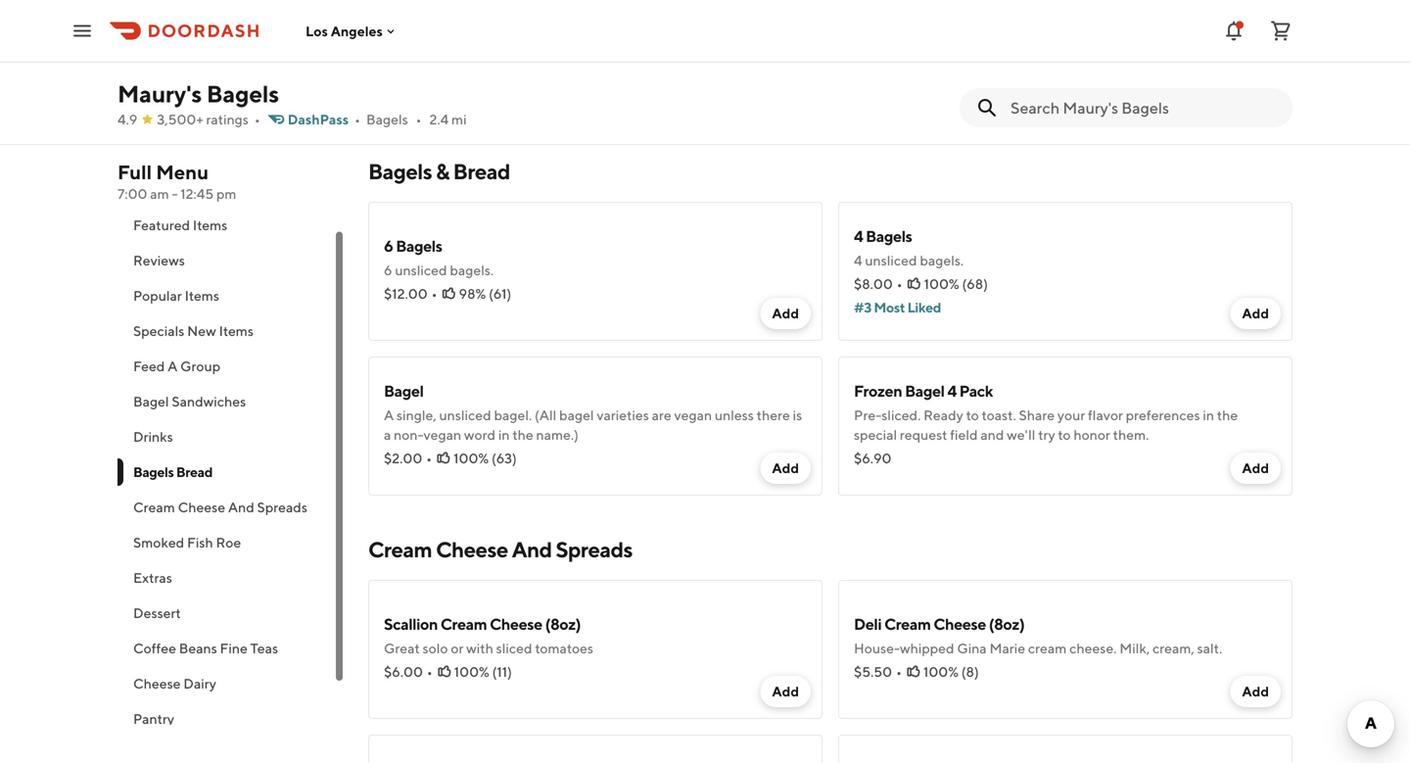 Task type: describe. For each thing, give the bounding box(es) containing it.
98% (61)
[[459, 286, 512, 302]]

los
[[306, 23, 328, 39]]

the inside frozen bagel 4 pack pre-sliced. ready to toast. share your flavor preferences in the special request field and we'll try to honor them. $6.90 add
[[1217, 407, 1238, 423]]

teas
[[250, 640, 278, 656]]

group
[[180, 358, 221, 374]]

6 bagels 6 unsliced bagels.
[[384, 237, 494, 278]]

maury's
[[118, 80, 202, 108]]

items for popular items
[[185, 287, 219, 304]]

#3
[[854, 299, 872, 315]]

$8.00 •
[[854, 276, 903, 292]]

cheese dairy
[[133, 675, 216, 692]]

add button for frozen bagel 4 pack
[[1231, 453, 1281, 484]]

open menu image
[[71, 19, 94, 43]]

pm
[[216, 186, 236, 202]]

and inside button
[[228, 499, 254, 515]]

add button for scallion cream cheese (8oz)
[[761, 676, 811, 707]]

dashpass
[[288, 111, 349, 127]]

1 horizontal spatial spreads
[[556, 537, 633, 562]]

cream cheese and spreads inside button
[[133, 499, 308, 515]]

request
[[900, 427, 948, 443]]

spreads inside button
[[257, 499, 308, 515]]

deli cream cheese (8oz) house-whipped gina marie cream cheese. milk, cream, salt.
[[854, 615, 1223, 656]]

cream cheese and spreads button
[[118, 490, 345, 525]]

popular items button
[[118, 278, 345, 313]]

4 for 4
[[854, 252, 863, 268]]

• for $2.00 •
[[426, 450, 432, 466]]

100% (11)
[[454, 664, 512, 680]]

100% for deli cream cheese (8oz)
[[924, 664, 959, 680]]

2 6 from the top
[[384, 262, 392, 278]]

extras button
[[118, 560, 345, 596]]

pack
[[960, 382, 993, 400]]

unsliced for 6
[[395, 262, 447, 278]]

(8)
[[962, 664, 979, 680]]

angeles
[[331, 23, 383, 39]]

are
[[652, 407, 672, 423]]

(68)
[[962, 276, 988, 292]]

preferences
[[1126, 407, 1200, 423]]

specials new items button
[[118, 313, 345, 349]]

unless
[[715, 407, 754, 423]]

or
[[451, 640, 464, 656]]

share
[[1019, 407, 1055, 423]]

new
[[187, 323, 216, 339]]

(61)
[[489, 286, 512, 302]]

12:45
[[180, 186, 214, 202]]

specials new items
[[133, 323, 254, 339]]

cream inside scallion cream cheese (8oz) great solo or with sliced tomatoes
[[441, 615, 487, 633]]

most
[[874, 299, 905, 315]]

a
[[384, 427, 391, 443]]

1 horizontal spatial bread
[[453, 159, 510, 184]]

a for bagel
[[384, 407, 394, 423]]

coffee
[[133, 640, 176, 656]]

items for featured items
[[193, 217, 227, 233]]

add button for deli cream cheese (8oz)
[[1231, 676, 1281, 707]]

1 vertical spatial vegan
[[424, 427, 461, 443]]

flavor
[[1088, 407, 1123, 423]]

liked
[[908, 299, 941, 315]]

$5.50 •
[[854, 664, 902, 680]]

coffee beans fine teas button
[[118, 631, 345, 666]]

$5.50
[[854, 664, 892, 680]]

$6.00 •
[[384, 664, 433, 680]]

98%
[[459, 286, 486, 302]]

100% for scallion cream cheese (8oz)
[[454, 664, 490, 680]]

cheese dairy button
[[118, 666, 345, 701]]

2 vertical spatial items
[[219, 323, 254, 339]]

(63)
[[492, 450, 517, 466]]

2.4
[[430, 111, 449, 127]]

and
[[981, 427, 1004, 443]]

3,500+
[[157, 111, 203, 127]]

bagels left 2.4
[[366, 111, 408, 127]]

sunset
[[384, 35, 432, 53]]

feed
[[133, 358, 165, 374]]

sliced.
[[882, 407, 921, 423]]

• for dashpass •
[[355, 111, 360, 127]]

add inside frozen bagel 4 pack pre-sliced. ready to toast. share your flavor preferences in the special request field and we'll try to honor them. $6.90 add
[[1242, 460, 1269, 476]]

maury's bagels
[[118, 80, 279, 108]]

special
[[854, 427, 897, 443]]

reviews
[[133, 252, 185, 268]]

pantry
[[133, 711, 174, 727]]

mi
[[452, 111, 467, 127]]

bagels up ratings
[[207, 80, 279, 108]]

menu
[[156, 161, 209, 184]]

1 horizontal spatial vegan
[[674, 407, 712, 423]]

drinks button
[[118, 419, 345, 454]]

try
[[1039, 427, 1056, 443]]

sandwiches
[[172, 393, 246, 409]]

$12.00 •
[[384, 286, 437, 302]]

• for $5.50 •
[[896, 664, 902, 680]]

add for 4 bagels
[[1242, 305, 1269, 321]]

field
[[950, 427, 978, 443]]

bagels. for 6
[[450, 262, 494, 278]]

cheese up scallion cream cheese (8oz) great solo or with sliced tomatoes
[[436, 537, 508, 562]]

coffee beans fine teas
[[133, 640, 278, 656]]

3,500+ ratings •
[[157, 111, 260, 127]]

&
[[436, 159, 449, 184]]

bagel a single, unsliced bagel. (all bagel varieties are vegan unless there is a non-vegan word in the name.)
[[384, 382, 802, 443]]

there
[[757, 407, 790, 423]]

tomatoes
[[535, 640, 594, 656]]

popular items
[[133, 287, 219, 304]]

the inside bagel a single, unsliced bagel. (all bagel varieties are vegan unless there is a non-vegan word in the name.)
[[513, 427, 534, 443]]

Item Search search field
[[1011, 97, 1277, 119]]

toast.
[[982, 407, 1016, 423]]

frozen
[[854, 382, 902, 400]]

0 horizontal spatial to
[[966, 407, 979, 423]]

ratings
[[206, 111, 249, 127]]

(8oz) for deli cream cheese (8oz)
[[989, 615, 1025, 633]]



Task type: vqa. For each thing, say whether or not it's contained in the screenshot.
B'day within the cake chocolate b'day slice $12.25
no



Task type: locate. For each thing, give the bounding box(es) containing it.
cheese down coffee
[[133, 675, 181, 692]]

full
[[118, 161, 152, 184]]

100% (68)
[[924, 276, 988, 292]]

100% down with
[[454, 664, 490, 680]]

bagels. inside 4 bagels 4 unsliced bagels.
[[920, 252, 964, 268]]

items up new
[[185, 287, 219, 304]]

add button for 6 bagels
[[761, 298, 811, 329]]

(8oz) inside deli cream cheese (8oz) house-whipped gina marie cream cheese. milk, cream, salt.
[[989, 615, 1025, 633]]

a
[[168, 358, 178, 374], [384, 407, 394, 423]]

1 vertical spatial 4
[[854, 252, 863, 268]]

bagel inside bagel sandwiches button
[[133, 393, 169, 409]]

1 vertical spatial 6
[[384, 262, 392, 278]]

bagels. up 100% (68)
[[920, 252, 964, 268]]

unsliced up word
[[439, 407, 491, 423]]

0 vertical spatial 6
[[384, 237, 393, 255]]

1 6 from the top
[[384, 237, 393, 255]]

0 vertical spatial to
[[966, 407, 979, 423]]

add for 6 bagels
[[772, 305, 799, 321]]

cream,
[[1153, 640, 1195, 656]]

drinks
[[133, 429, 173, 445]]

in down bagel.
[[498, 427, 510, 443]]

to right try
[[1058, 427, 1071, 443]]

2 (8oz) from the left
[[989, 615, 1025, 633]]

0 horizontal spatial in
[[498, 427, 510, 443]]

• right dashpass on the left top of the page
[[355, 111, 360, 127]]

• for $6.00 •
[[427, 664, 433, 680]]

to
[[966, 407, 979, 423], [1058, 427, 1071, 443]]

gina
[[957, 640, 987, 656]]

cheese up sliced
[[490, 615, 542, 633]]

unsliced for bagel
[[439, 407, 491, 423]]

in
[[1203, 407, 1215, 423], [498, 427, 510, 443]]

cream up smoked
[[133, 499, 175, 515]]

and up smoked fish roe button
[[228, 499, 254, 515]]

0 items, open order cart image
[[1269, 19, 1293, 43]]

bagels down drinks
[[133, 464, 174, 480]]

varieties
[[597, 407, 649, 423]]

featured
[[133, 217, 190, 233]]

0 horizontal spatial bagels.
[[450, 262, 494, 278]]

los angeles button
[[306, 23, 399, 39]]

(11)
[[492, 664, 512, 680]]

1 vertical spatial items
[[185, 287, 219, 304]]

cheese up gina
[[934, 615, 986, 633]]

cream inside button
[[133, 499, 175, 515]]

1 horizontal spatial (8oz)
[[989, 615, 1025, 633]]

(8oz) up marie on the right
[[989, 615, 1025, 633]]

a inside button
[[168, 358, 178, 374]]

bagel up drinks
[[133, 393, 169, 409]]

•
[[255, 111, 260, 127], [355, 111, 360, 127], [416, 111, 422, 127], [897, 276, 903, 292], [432, 286, 437, 302], [426, 450, 432, 466], [427, 664, 433, 680], [896, 664, 902, 680]]

$6.00
[[384, 664, 423, 680]]

$8.00
[[854, 276, 893, 292]]

marie
[[990, 640, 1026, 656]]

bagel.
[[494, 407, 532, 423]]

full menu 7:00 am - 12:45 pm
[[118, 161, 236, 202]]

4.9
[[118, 111, 137, 127]]

and down (63)
[[512, 537, 552, 562]]

1 vertical spatial spreads
[[556, 537, 633, 562]]

0 vertical spatial a
[[168, 358, 178, 374]]

1 vertical spatial bread
[[176, 464, 213, 480]]

bagels up the $8.00 •
[[866, 227, 912, 245]]

in inside bagel a single, unsliced bagel. (all bagel varieties are vegan unless there is a non-vegan word in the name.)
[[498, 427, 510, 443]]

0 vertical spatial items
[[193, 217, 227, 233]]

(all
[[535, 407, 557, 423]]

• right $5.50
[[896, 664, 902, 680]]

cream cheese and spreads up scallion cream cheese (8oz) great solo or with sliced tomatoes
[[368, 537, 633, 562]]

scallion
[[384, 615, 438, 633]]

bagels up $12.00 •
[[396, 237, 442, 255]]

• left 2.4
[[416, 111, 422, 127]]

1 vertical spatial to
[[1058, 427, 1071, 443]]

100% down word
[[454, 450, 489, 466]]

cheese inside deli cream cheese (8oz) house-whipped gina marie cream cheese. milk, cream, salt.
[[934, 615, 986, 633]]

the
[[1217, 407, 1238, 423], [513, 427, 534, 443]]

items down 12:45
[[193, 217, 227, 233]]

add button for 4 bagels
[[1231, 298, 1281, 329]]

0 vertical spatial 4
[[854, 227, 863, 245]]

0 horizontal spatial cream cheese and spreads
[[133, 499, 308, 515]]

100% (63)
[[454, 450, 517, 466]]

in right preferences
[[1203, 407, 1215, 423]]

1 horizontal spatial bagel
[[384, 382, 424, 400]]

1 vertical spatial the
[[513, 427, 534, 443]]

in inside frozen bagel 4 pack pre-sliced. ready to toast. share your flavor preferences in the special request field and we'll try to honor them. $6.90 add
[[1203, 407, 1215, 423]]

a inside bagel a single, unsliced bagel. (all bagel varieties are vegan unless there is a non-vegan word in the name.)
[[384, 407, 394, 423]]

$2.00
[[384, 450, 422, 466]]

bagel sandwiches button
[[118, 384, 345, 419]]

bagels left &
[[368, 159, 432, 184]]

deli
[[854, 615, 882, 633]]

honor
[[1074, 427, 1111, 443]]

name.)
[[536, 427, 579, 443]]

bread
[[453, 159, 510, 184], [176, 464, 213, 480]]

unsliced up $12.00 •
[[395, 262, 447, 278]]

solo
[[423, 640, 448, 656]]

4 inside frozen bagel 4 pack pre-sliced. ready to toast. share your flavor preferences in the special request field and we'll try to honor them. $6.90 add
[[948, 382, 957, 400]]

bagel up 'ready'
[[905, 382, 945, 400]]

bagel for bagel a single, unsliced bagel. (all bagel varieties are vegan unless there is a non-vegan word in the name.)
[[384, 382, 424, 400]]

(8oz) for scallion cream cheese (8oz)
[[545, 615, 581, 633]]

1 horizontal spatial bagels.
[[920, 252, 964, 268]]

0 vertical spatial and
[[228, 499, 254, 515]]

1 vertical spatial a
[[384, 407, 394, 423]]

fish
[[187, 534, 213, 550]]

1 horizontal spatial the
[[1217, 407, 1238, 423]]

2 vertical spatial 4
[[948, 382, 957, 400]]

• for $12.00 •
[[432, 286, 437, 302]]

we'll
[[1007, 427, 1036, 443]]

0 horizontal spatial the
[[513, 427, 534, 443]]

0 vertical spatial the
[[1217, 407, 1238, 423]]

your
[[1058, 407, 1086, 423]]

featured items
[[133, 217, 227, 233]]

bagel inside bagel a single, unsliced bagel. (all bagel varieties are vegan unless there is a non-vegan word in the name.)
[[384, 382, 424, 400]]

-
[[172, 186, 178, 202]]

cheese up fish
[[178, 499, 225, 515]]

with
[[466, 640, 494, 656]]

0 horizontal spatial bread
[[176, 464, 213, 480]]

unsliced inside 6 bagels 6 unsliced bagels.
[[395, 262, 447, 278]]

0 horizontal spatial spreads
[[257, 499, 308, 515]]

1 horizontal spatial to
[[1058, 427, 1071, 443]]

100% down whipped
[[924, 664, 959, 680]]

unsliced for 4
[[865, 252, 917, 268]]

bread down "drinks" button at the bottom of page
[[176, 464, 213, 480]]

a for feed
[[168, 358, 178, 374]]

featured items button
[[118, 208, 345, 243]]

#3 most liked
[[854, 299, 941, 315]]

cream up scallion at the left
[[368, 537, 432, 562]]

0 vertical spatial bread
[[453, 159, 510, 184]]

smoked fish roe button
[[118, 525, 345, 560]]

cream up whipped
[[885, 615, 931, 633]]

to up field
[[966, 407, 979, 423]]

roe
[[216, 534, 241, 550]]

milk,
[[1120, 640, 1150, 656]]

los angeles
[[306, 23, 383, 39]]

notification bell image
[[1222, 19, 1246, 43]]

• for $8.00 •
[[897, 276, 903, 292]]

• right $12.00
[[432, 286, 437, 302]]

beans
[[179, 640, 217, 656]]

• up #3 most liked
[[897, 276, 903, 292]]

0 vertical spatial cream cheese and spreads
[[133, 499, 308, 515]]

bagels
[[207, 80, 279, 108], [366, 111, 408, 127], [368, 159, 432, 184], [866, 227, 912, 245], [396, 237, 442, 255], [133, 464, 174, 480]]

$2.00 •
[[384, 450, 432, 466]]

a up a
[[384, 407, 394, 423]]

the right preferences
[[1217, 407, 1238, 423]]

add button for bagel
[[761, 453, 811, 484]]

0 horizontal spatial vegan
[[424, 427, 461, 443]]

bagel for bagel sandwiches
[[133, 393, 169, 409]]

popular
[[133, 287, 182, 304]]

4 for frozen
[[948, 382, 957, 400]]

100% up liked at the right
[[924, 276, 960, 292]]

1 vertical spatial and
[[512, 537, 552, 562]]

• right $2.00
[[426, 450, 432, 466]]

reviews button
[[118, 243, 345, 278]]

bagels. for 4
[[920, 252, 964, 268]]

extras
[[133, 570, 172, 586]]

items right new
[[219, 323, 254, 339]]

a right feed
[[168, 358, 178, 374]]

7:00
[[118, 186, 147, 202]]

cream cheese and spreads up roe in the bottom left of the page
[[133, 499, 308, 515]]

salt.
[[1198, 640, 1223, 656]]

1 horizontal spatial in
[[1203, 407, 1215, 423]]

• for bagels • 2.4 mi
[[416, 111, 422, 127]]

0 horizontal spatial and
[[228, 499, 254, 515]]

single,
[[397, 407, 437, 423]]

(8oz) up tomatoes
[[545, 615, 581, 633]]

vegan right are
[[674, 407, 712, 423]]

cultures
[[435, 35, 494, 53]]

cream
[[133, 499, 175, 515], [368, 537, 432, 562], [441, 615, 487, 633], [885, 615, 931, 633]]

add for deli cream cheese (8oz)
[[1242, 683, 1269, 699]]

cheese inside scallion cream cheese (8oz) great solo or with sliced tomatoes
[[490, 615, 542, 633]]

frozen bagel 4 pack pre-sliced. ready to toast. share your flavor preferences in the special request field and we'll try to honor them. $6.90 add
[[854, 382, 1269, 476]]

vegan down single,
[[424, 427, 461, 443]]

1 vertical spatial in
[[498, 427, 510, 443]]

fine
[[220, 640, 248, 656]]

items
[[193, 217, 227, 233], [185, 287, 219, 304], [219, 323, 254, 339]]

(8oz) inside scallion cream cheese (8oz) great solo or with sliced tomatoes
[[545, 615, 581, 633]]

unsliced inside 4 bagels 4 unsliced bagels.
[[865, 252, 917, 268]]

100%
[[924, 276, 960, 292], [454, 450, 489, 466], [454, 664, 490, 680], [924, 664, 959, 680]]

the down bagel.
[[513, 427, 534, 443]]

1 horizontal spatial cream cheese and spreads
[[368, 537, 633, 562]]

dairy
[[183, 675, 216, 692]]

add for bagel
[[772, 460, 799, 476]]

bagels & bread
[[368, 159, 510, 184]]

0 horizontal spatial bagel
[[133, 393, 169, 409]]

bagel
[[384, 382, 424, 400], [905, 382, 945, 400], [133, 393, 169, 409]]

bagels • 2.4 mi
[[366, 111, 467, 127]]

cheese
[[178, 499, 225, 515], [436, 537, 508, 562], [490, 615, 542, 633], [934, 615, 986, 633], [133, 675, 181, 692]]

dessert button
[[118, 596, 345, 631]]

feed a group
[[133, 358, 221, 374]]

1 horizontal spatial a
[[384, 407, 394, 423]]

dessert
[[133, 605, 181, 621]]

2 horizontal spatial bagel
[[905, 382, 945, 400]]

1 vertical spatial cream cheese and spreads
[[368, 537, 633, 562]]

0 horizontal spatial (8oz)
[[545, 615, 581, 633]]

ready
[[924, 407, 964, 423]]

• right ratings
[[255, 111, 260, 127]]

scallion cream cheese (8oz) great solo or with sliced tomatoes
[[384, 615, 594, 656]]

0 vertical spatial spreads
[[257, 499, 308, 515]]

pantry button
[[118, 701, 345, 737]]

smoked
[[133, 534, 184, 550]]

bagels. inside 6 bagels 6 unsliced bagels.
[[450, 262, 494, 278]]

pre-
[[854, 407, 882, 423]]

0 vertical spatial in
[[1203, 407, 1215, 423]]

cream up or
[[441, 615, 487, 633]]

0 horizontal spatial a
[[168, 358, 178, 374]]

100% for bagel
[[454, 450, 489, 466]]

bagel inside frozen bagel 4 pack pre-sliced. ready to toast. share your flavor preferences in the special request field and we'll try to honor them. $6.90 add
[[905, 382, 945, 400]]

• down the solo
[[427, 664, 433, 680]]

bread right &
[[453, 159, 510, 184]]

feed a group button
[[118, 349, 345, 384]]

bagels. up 98%
[[450, 262, 494, 278]]

unsliced inside bagel a single, unsliced bagel. (all bagel varieties are vegan unless there is a non-vegan word in the name.)
[[439, 407, 491, 423]]

0 vertical spatial vegan
[[674, 407, 712, 423]]

1 (8oz) from the left
[[545, 615, 581, 633]]

bagel up single,
[[384, 382, 424, 400]]

and
[[228, 499, 254, 515], [512, 537, 552, 562]]

sliced
[[496, 640, 532, 656]]

unsliced up the $8.00 •
[[865, 252, 917, 268]]

sunset cultures kombucha
[[384, 35, 572, 53]]

specials
[[133, 323, 185, 339]]

add for scallion cream cheese (8oz)
[[772, 683, 799, 699]]

cream inside deli cream cheese (8oz) house-whipped gina marie cream cheese. milk, cream, salt.
[[885, 615, 931, 633]]

100% for 4 bagels
[[924, 276, 960, 292]]

bagels inside 4 bagels 4 unsliced bagels.
[[866, 227, 912, 245]]

bagels inside 6 bagels 6 unsliced bagels.
[[396, 237, 442, 255]]

1 horizontal spatial and
[[512, 537, 552, 562]]



